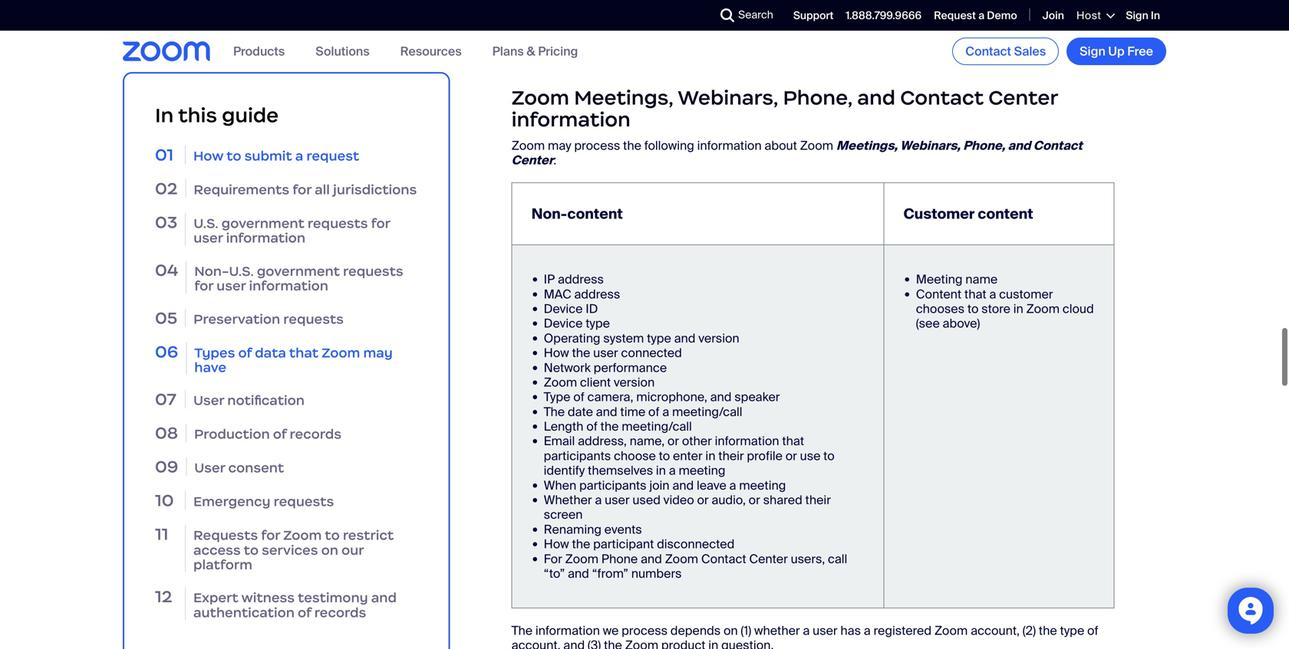 Task type: vqa. For each thing, say whether or not it's contained in the screenshot.
the Plans start from just $10 per user per month. at top
no



Task type: locate. For each thing, give the bounding box(es) containing it.
1 horizontal spatial phone,
[[963, 138, 1005, 154]]

user consent
[[194, 460, 284, 477]]

to right access
[[244, 542, 259, 559]]

or
[[668, 434, 679, 450], [785, 448, 797, 465], [697, 493, 709, 509], [749, 493, 760, 509]]

a right whether
[[595, 493, 602, 509]]

u.s. up "preservation"
[[229, 263, 254, 280]]

their
[[718, 448, 744, 465], [805, 493, 831, 509]]

government down requirements
[[221, 215, 304, 232]]

process right the :
[[574, 138, 620, 154]]

zoom right data
[[322, 345, 360, 361]]

1 horizontal spatial that
[[782, 434, 804, 450]]

1 horizontal spatial in
[[1151, 8, 1160, 23]]

1 vertical spatial center
[[512, 152, 553, 169]]

customer content
[[904, 205, 1033, 224]]

user inside u.s. government requests for user information
[[194, 230, 223, 247]]

used
[[633, 493, 661, 509]]

microphone,
[[636, 390, 707, 406]]

sign up free
[[1080, 43, 1153, 59]]

0 horizontal spatial may
[[363, 345, 393, 361]]

this
[[178, 103, 217, 128]]

that inside types of data that zoom may have
[[289, 345, 318, 361]]

0 horizontal spatial the
[[512, 623, 533, 639]]

1 horizontal spatial non-
[[531, 205, 567, 224]]

notification
[[227, 392, 305, 409]]

1 vertical spatial on
[[724, 623, 738, 639]]

information inside the information we process depends on (1) whether a user has a registered zoom account, (2) the type of account, and (3) the zoom product in question.
[[535, 623, 600, 639]]

contact
[[965, 43, 1011, 59], [900, 85, 984, 110], [1033, 138, 1082, 154], [701, 552, 746, 568]]

1 content from the left
[[567, 205, 623, 224]]

1 vertical spatial our
[[341, 542, 364, 559]]

the right (2) at the bottom right
[[1039, 623, 1057, 639]]

zoom logo image
[[123, 42, 210, 61]]

to left 'store'
[[967, 301, 979, 317]]

2 horizontal spatial that
[[964, 286, 986, 303]]

1 vertical spatial in
[[155, 103, 174, 128]]

user left has
[[813, 623, 838, 639]]

how up '"to"'
[[544, 537, 569, 553]]

0 horizontal spatial our
[[341, 542, 364, 559]]

may inside types of data that zoom may have
[[363, 345, 393, 361]]

zoom right we
[[625, 638, 658, 650]]

contact inside ip address mac address device id device type operating system type and version how the user connected network performance zoom client version type of camera, microphone, and speaker the date and time of a meeting/call length of the meeting/call email address, name, or other information that participants choose to enter in their profile or use to identify themselves in a meeting when participants join and leave a meeting whether a user used video or audio, or shared their screen renaming events how the participant disconnected for zoom phone and zoom contact center users, call "to" and "from" numbers
[[701, 552, 746, 568]]

for down the renaming
[[544, 552, 562, 568]]

following
[[644, 138, 694, 154]]

1 horizontal spatial the
[[544, 404, 565, 420]]

information inside u.s. government requests for user information
[[226, 230, 305, 247]]

access
[[193, 542, 241, 559]]

of right type
[[573, 390, 585, 406]]

1 vertical spatial may
[[363, 345, 393, 361]]

request
[[934, 8, 976, 23]]

1 vertical spatial phone,
[[963, 138, 1005, 154]]

events
[[604, 522, 642, 538]]

1 vertical spatial government
[[257, 263, 340, 280]]

in right product
[[708, 638, 718, 650]]

1 horizontal spatial sign
[[1126, 8, 1148, 23]]

the right (3)
[[604, 638, 622, 650]]

0 vertical spatial webinars,
[[678, 85, 778, 110]]

customer
[[999, 286, 1053, 303]]

zoom left cloud
[[1026, 301, 1060, 317]]

meeting down other
[[679, 463, 725, 479]]

0 vertical spatial on
[[321, 542, 338, 559]]

for right 04
[[194, 278, 213, 295]]

0 vertical spatial center
[[989, 85, 1058, 110]]

records inside expert witness testimony and authentication of records
[[314, 605, 366, 622]]

how
[[193, 148, 223, 164], [544, 345, 569, 361], [544, 537, 569, 553]]

zoom may process the following information about zoom
[[512, 138, 836, 154]]

information up the :
[[512, 107, 631, 132]]

"from"
[[592, 566, 628, 582]]

0 vertical spatial user
[[193, 392, 224, 409]]

the down screen
[[572, 537, 590, 553]]

0 horizontal spatial process
[[574, 138, 620, 154]]

u.s. right 03
[[194, 215, 218, 232]]

1 horizontal spatial meeting
[[739, 478, 786, 494]]

users,
[[791, 552, 825, 568]]

0 vertical spatial the
[[544, 404, 565, 420]]

0 vertical spatial meetings,
[[574, 85, 674, 110]]

sign up free
[[1126, 8, 1148, 23]]

non- for content
[[531, 205, 567, 224]]

1 horizontal spatial u.s.
[[229, 263, 254, 280]]

product
[[661, 638, 706, 650]]

in right 'store'
[[1013, 301, 1023, 317]]

information down speaker
[[715, 434, 779, 450]]

zoom right about
[[800, 138, 833, 154]]

how down in this guide
[[193, 148, 223, 164]]

2 horizontal spatial type
[[1060, 623, 1084, 639]]

our up testimony
[[341, 542, 364, 559]]

to left restrict on the bottom left of the page
[[325, 528, 340, 544]]

of right witness at the bottom left
[[298, 605, 311, 622]]

1 horizontal spatial center
[[749, 552, 788, 568]]

free
[[1127, 43, 1153, 59]]

0 horizontal spatial phone,
[[783, 85, 853, 110]]

a right submit
[[295, 148, 303, 164]]

records down notification
[[290, 426, 341, 443]]

renaming
[[544, 522, 601, 538]]

1 horizontal spatial process
[[622, 623, 668, 639]]

user inside the information we process depends on (1) whether a user has a registered zoom account, (2) the type of account, and (3) the zoom product in question.
[[813, 623, 838, 639]]

1 horizontal spatial on
[[724, 623, 738, 639]]

on left (1)
[[724, 623, 738, 639]]

requests inside non-u.s. government requests for user information
[[343, 263, 403, 280]]

name,
[[630, 434, 665, 450]]

type right (2) at the bottom right
[[1060, 623, 1084, 639]]

meetings, inside zoom meetings, webinars, phone, and contact center information
[[574, 85, 674, 110]]

in up free
[[1151, 8, 1160, 23]]

meetings, webinars, phone, and contact center
[[512, 138, 1082, 169]]

2 vertical spatial center
[[749, 552, 788, 568]]

0 horizontal spatial account,
[[512, 638, 561, 650]]

for left the more
[[512, 40, 530, 57]]

testimony
[[298, 590, 368, 607]]

device down mac
[[544, 316, 583, 332]]

of inside expert witness testimony and authentication of records
[[298, 605, 311, 622]]

account,
[[971, 623, 1020, 639], [512, 638, 561, 650]]

user inside non-u.s. government requests for user information
[[216, 278, 246, 295]]

a left customer at the top of page
[[989, 286, 996, 303]]

a right "whether"
[[803, 623, 810, 639]]

search image
[[721, 8, 734, 22], [721, 8, 734, 22]]

a up video
[[669, 463, 676, 479]]

in left this
[[155, 103, 174, 128]]

has
[[841, 623, 861, 639]]

webinars, inside zoom meetings, webinars, phone, and contact center information
[[678, 85, 778, 110]]

&
[[527, 43, 535, 59]]

0 vertical spatial that
[[964, 286, 986, 303]]

phone, inside zoom meetings, webinars, phone, and contact center information
[[783, 85, 853, 110]]

1 vertical spatial meetings,
[[836, 138, 898, 154]]

request
[[306, 148, 359, 164]]

system
[[603, 331, 644, 347]]

or left use
[[785, 448, 797, 465]]

types of data that zoom may have
[[194, 345, 393, 376]]

1 horizontal spatial version
[[698, 331, 739, 347]]

2 vertical spatial how
[[544, 537, 569, 553]]

contact sales link
[[952, 38, 1059, 65]]

1 vertical spatial that
[[289, 345, 318, 361]]

the left date
[[544, 404, 565, 420]]

zoom inside requests for zoom to restrict access to services on our platform
[[283, 528, 322, 544]]

of right time
[[648, 404, 659, 420]]

2 vertical spatial that
[[782, 434, 804, 450]]

"to"
[[544, 566, 565, 582]]

solutions
[[316, 43, 370, 59]]

(2)
[[1023, 623, 1036, 639]]

1 vertical spatial records
[[314, 605, 366, 622]]

our right "review"
[[800, 40, 819, 57]]

1 horizontal spatial content
[[978, 205, 1033, 224]]

we
[[603, 623, 619, 639]]

0 vertical spatial sign
[[1126, 8, 1148, 23]]

address
[[558, 272, 604, 288], [574, 286, 620, 303]]

of left data
[[238, 345, 252, 361]]

zoom
[[512, 85, 569, 110], [512, 138, 545, 154], [800, 138, 833, 154], [1026, 301, 1060, 317], [322, 345, 360, 361], [544, 375, 577, 391], [283, 528, 322, 544], [565, 552, 598, 568], [665, 552, 698, 568], [934, 623, 968, 639], [625, 638, 658, 650]]

2 horizontal spatial center
[[989, 85, 1058, 110]]

0 horizontal spatial that
[[289, 345, 318, 361]]

meeting
[[916, 272, 963, 288]]

1 vertical spatial user
[[194, 460, 225, 477]]

webinars,
[[678, 85, 778, 110], [900, 138, 961, 154]]

that up the above)
[[964, 286, 986, 303]]

user right 03
[[194, 230, 223, 247]]

plans
[[492, 43, 524, 59]]

1 vertical spatial how
[[544, 345, 569, 361]]

support
[[793, 8, 834, 23]]

0 vertical spatial version
[[698, 331, 739, 347]]

and inside zoom meetings, webinars, phone, and contact center information
[[857, 85, 896, 110]]

information up preservation requests in the left of the page
[[249, 278, 328, 295]]

1 vertical spatial for
[[544, 552, 562, 568]]

requests
[[193, 528, 258, 544]]

user notification
[[193, 392, 305, 409]]

government inside u.s. government requests for user information
[[221, 215, 304, 232]]

the left (3)
[[512, 623, 533, 639]]

contact sales
[[965, 43, 1046, 59]]

use
[[800, 448, 821, 465]]

pricing
[[538, 43, 578, 59]]

for down 'emergency requests' on the bottom left of the page
[[261, 528, 280, 544]]

phone, up customer content
[[963, 138, 1005, 154]]

contact inside zoom meetings, webinars, phone, and contact center information
[[900, 85, 984, 110]]

0 vertical spatial for
[[512, 40, 530, 57]]

process inside the information we process depends on (1) whether a user has a registered zoom account, (2) the type of account, and (3) the zoom product in question.
[[622, 623, 668, 639]]

a right time
[[662, 404, 669, 420]]

government down u.s. government requests for user information
[[257, 263, 340, 280]]

0 vertical spatial government
[[221, 215, 304, 232]]

may
[[548, 138, 571, 154], [363, 345, 393, 361]]

1 vertical spatial u.s.
[[229, 263, 254, 280]]

0 horizontal spatial type
[[586, 316, 610, 332]]

resources
[[400, 43, 462, 59]]

0 horizontal spatial webinars,
[[678, 85, 778, 110]]

requests inside u.s. government requests for user information
[[308, 215, 368, 232]]

version up time
[[614, 375, 655, 391]]

review
[[761, 40, 797, 57]]

zoom down the renaming
[[565, 552, 598, 568]]

information inside zoom meetings, webinars, phone, and contact center information
[[512, 107, 631, 132]]

sign left "up"
[[1080, 43, 1106, 59]]

center down the sales
[[989, 85, 1058, 110]]

on
[[321, 542, 338, 559], [724, 623, 738, 639]]

non- inside non-u.s. government requests for user information
[[194, 263, 229, 280]]

user for 07
[[193, 392, 224, 409]]

phone, up meetings, webinars, phone, and contact center
[[783, 85, 853, 110]]

type right "system" in the bottom of the page
[[647, 331, 671, 347]]

0 horizontal spatial u.s.
[[194, 215, 218, 232]]

0 vertical spatial u.s.
[[194, 215, 218, 232]]

1 horizontal spatial for
[[544, 552, 562, 568]]

0 vertical spatial phone,
[[783, 85, 853, 110]]

information inside ip address mac address device id device type operating system type and version how the user connected network performance zoom client version type of camera, microphone, and speaker the date and time of a meeting/call length of the meeting/call email address, name, or other information that participants choose to enter in their profile or use to identify themselves in a meeting when participants join and leave a meeting whether a user used video or audio, or shared their screen renaming events how the participant disconnected for zoom phone and zoom contact center users, call "to" and "from" numbers
[[715, 434, 779, 450]]

zoom down 'emergency requests' on the bottom left of the page
[[283, 528, 322, 544]]

information
[[512, 107, 631, 132], [697, 138, 762, 154], [226, 230, 305, 247], [249, 278, 328, 295], [715, 434, 779, 450], [535, 623, 600, 639]]

1 vertical spatial webinars,
[[900, 138, 961, 154]]

zoom left the :
[[512, 138, 545, 154]]

phone,
[[783, 85, 853, 110], [963, 138, 1005, 154]]

of inside types of data that zoom may have
[[238, 345, 252, 361]]

0 vertical spatial their
[[718, 448, 744, 465]]

0 horizontal spatial non-
[[194, 263, 229, 280]]

search
[[738, 8, 773, 22]]

their right the shared
[[805, 493, 831, 509]]

2 content from the left
[[978, 205, 1033, 224]]

records right witness at the bottom left
[[314, 605, 366, 622]]

participants down length
[[544, 448, 611, 465]]

0 vertical spatial may
[[548, 138, 571, 154]]

types
[[194, 345, 235, 361]]

1 horizontal spatial meetings,
[[836, 138, 898, 154]]

that inside ip address mac address device id device type operating system type and version how the user connected network performance zoom client version type of camera, microphone, and speaker the date and time of a meeting/call length of the meeting/call email address, name, or other information that participants choose to enter in their profile or use to identify themselves in a meeting when participants join and leave a meeting whether a user used video or audio, or shared their screen renaming events how the participant disconnected for zoom phone and zoom contact center users, call "to" and "from" numbers
[[782, 434, 804, 450]]

0 horizontal spatial center
[[512, 152, 553, 169]]

1 horizontal spatial account,
[[971, 623, 1020, 639]]

for
[[292, 181, 312, 198], [371, 215, 390, 232], [194, 278, 213, 295], [261, 528, 280, 544]]

1 horizontal spatial may
[[548, 138, 571, 154]]

device left id
[[544, 301, 583, 317]]

zoom left client
[[544, 375, 577, 391]]

request a demo link
[[934, 8, 1017, 23]]

plans & pricing link
[[492, 43, 578, 59]]

sign
[[1126, 8, 1148, 23], [1080, 43, 1106, 59]]

zoom right registered
[[934, 623, 968, 639]]

user down have
[[193, 392, 224, 409]]

0 horizontal spatial meetings,
[[574, 85, 674, 110]]

1 horizontal spatial their
[[805, 493, 831, 509]]

store
[[982, 301, 1011, 317]]

that right data
[[289, 345, 318, 361]]

0 horizontal spatial for
[[512, 40, 530, 57]]

emergency
[[193, 494, 271, 511]]

that up the shared
[[782, 434, 804, 450]]

that for content
[[964, 286, 986, 303]]

0 vertical spatial process
[[574, 138, 620, 154]]

type up network
[[586, 316, 610, 332]]

webinars, down below
[[678, 85, 778, 110]]

user up "preservation"
[[216, 278, 246, 295]]

1 vertical spatial version
[[614, 375, 655, 391]]

screen
[[544, 507, 583, 523]]

0 horizontal spatial content
[[567, 205, 623, 224]]

0 vertical spatial our
[[800, 40, 819, 57]]

products
[[233, 43, 285, 59]]

user up emergency
[[194, 460, 225, 477]]

requirements
[[194, 181, 289, 198]]

(see
[[916, 316, 940, 332]]

in inside the information we process depends on (1) whether a user has a registered zoom account, (2) the type of account, and (3) the zoom product in question.
[[708, 638, 718, 650]]

preservation
[[193, 311, 280, 328]]

see
[[677, 40, 697, 57]]

that for data
[[289, 345, 318, 361]]

zoom inside zoom meetings, webinars, phone, and contact center information
[[512, 85, 569, 110]]

0 vertical spatial how
[[193, 148, 223, 164]]

sign for sign up free
[[1080, 43, 1106, 59]]

to
[[226, 148, 241, 164], [967, 301, 979, 317], [659, 448, 670, 465], [823, 448, 835, 465], [325, 528, 340, 544], [244, 542, 259, 559]]

the
[[544, 404, 565, 420], [512, 623, 533, 639]]

(3)
[[588, 638, 601, 650]]

resources button
[[400, 43, 462, 59]]

1 vertical spatial the
[[512, 623, 533, 639]]

to right use
[[823, 448, 835, 465]]

information left we
[[535, 623, 600, 639]]

or right audio,
[[749, 493, 760, 509]]

webinars, up customer
[[900, 138, 961, 154]]

user for 09
[[194, 460, 225, 477]]

non- right 04
[[194, 263, 229, 280]]

account, left (2) at the bottom right
[[971, 623, 1020, 639]]

1 vertical spatial sign
[[1080, 43, 1106, 59]]

0 horizontal spatial sign
[[1080, 43, 1106, 59]]

for
[[512, 40, 530, 57], [544, 552, 562, 568]]

center inside meetings, webinars, phone, and contact center
[[512, 152, 553, 169]]

content for non-content
[[567, 205, 623, 224]]

for inside requests for zoom to restrict access to services on our platform
[[261, 528, 280, 544]]

device
[[544, 301, 583, 317], [544, 316, 583, 332]]

1 vertical spatial process
[[622, 623, 668, 639]]

non- for u.s.
[[194, 263, 229, 280]]

their left profile
[[718, 448, 744, 465]]

that inside meeting name content that a customer chooses to store in zoom cloud (see above)
[[964, 286, 986, 303]]

06
[[155, 342, 178, 362]]

1 vertical spatial their
[[805, 493, 831, 509]]

0 horizontal spatial version
[[614, 375, 655, 391]]

0 vertical spatial non-
[[531, 205, 567, 224]]

sales
[[1014, 43, 1046, 59]]

1 horizontal spatial webinars,
[[900, 138, 961, 154]]

non- down the :
[[531, 205, 567, 224]]

04
[[155, 260, 178, 281]]

1 vertical spatial non-
[[194, 263, 229, 280]]

how up type
[[544, 345, 569, 361]]

0 horizontal spatial on
[[321, 542, 338, 559]]

2 device from the top
[[544, 316, 583, 332]]



Task type: describe. For each thing, give the bounding box(es) containing it.
video
[[663, 493, 694, 509]]

plans & pricing
[[492, 43, 578, 59]]

zoom meetings, webinars, phone, and contact center information
[[512, 85, 1058, 132]]

1 device from the top
[[544, 301, 583, 317]]

for inside u.s. government requests for user information
[[371, 215, 390, 232]]

10
[[155, 491, 174, 511]]

sign for sign in
[[1126, 8, 1148, 23]]

meeting/call up other
[[672, 404, 742, 420]]

on inside requests for zoom to restrict access to services on our platform
[[321, 542, 338, 559]]

a right leave
[[729, 478, 736, 494]]

request a demo
[[934, 8, 1017, 23]]

0 vertical spatial in
[[1151, 8, 1160, 23]]

1.888.799.9666 link
[[846, 8, 922, 23]]

and inside expert witness testimony and authentication of records
[[371, 590, 397, 607]]

to inside meeting name content that a customer chooses to store in zoom cloud (see above)
[[967, 301, 979, 317]]

sign in
[[1126, 8, 1160, 23]]

have
[[194, 359, 226, 376]]

type inside the information we process depends on (1) whether a user has a registered zoom account, (2) the type of account, and (3) the zoom product in question.
[[1060, 623, 1084, 639]]

submit
[[244, 148, 292, 164]]

for inside non-u.s. government requests for user information
[[194, 278, 213, 295]]

solutions button
[[316, 43, 370, 59]]

support link
[[793, 8, 834, 23]]

for left all
[[292, 181, 312, 198]]

01
[[155, 144, 174, 165]]

name
[[965, 272, 998, 288]]

on inside the information we process depends on (1) whether a user has a registered zoom account, (2) the type of account, and (3) the zoom product in question.
[[724, 623, 738, 639]]

:
[[553, 152, 556, 169]]

user left used
[[605, 493, 630, 509]]

our inside requests for zoom to restrict access to services on our platform
[[341, 542, 364, 559]]

network
[[544, 360, 591, 376]]

1 vertical spatial participants
[[579, 478, 646, 494]]

information left about
[[697, 138, 762, 154]]

platform
[[193, 557, 252, 574]]

registered
[[874, 623, 932, 639]]

of inside the information we process depends on (1) whether a user has a registered zoom account, (2) the type of account, and (3) the zoom product in question.
[[1087, 623, 1098, 639]]

client
[[580, 375, 611, 391]]

0 horizontal spatial their
[[718, 448, 744, 465]]

data
[[255, 345, 286, 361]]

to left enter
[[659, 448, 670, 465]]

address right mac
[[574, 286, 620, 303]]

ip
[[544, 272, 555, 288]]

address up id
[[558, 272, 604, 288]]

0 horizontal spatial in
[[155, 103, 174, 128]]

or left other
[[668, 434, 679, 450]]

phone, inside meetings, webinars, phone, and contact center
[[963, 138, 1005, 154]]

webinars, inside meetings, webinars, phone, and contact center
[[900, 138, 961, 154]]

how to submit a request
[[193, 148, 359, 164]]

in inside meeting name content that a customer chooses to store in zoom cloud (see above)
[[1013, 301, 1023, 317]]

0 horizontal spatial meeting
[[679, 463, 725, 479]]

contact inside contact sales 'link'
[[965, 43, 1011, 59]]

id
[[586, 301, 598, 317]]

type
[[544, 390, 570, 406]]

03
[[155, 212, 177, 233]]

participant
[[593, 537, 654, 553]]

zoom down video
[[665, 552, 698, 568]]

of right length
[[586, 419, 598, 435]]

consent
[[228, 460, 284, 477]]

join
[[1043, 8, 1064, 23]]

0 vertical spatial participants
[[544, 448, 611, 465]]

production
[[194, 426, 270, 443]]

the inside the information we process depends on (1) whether a user has a registered zoom account, (2) the type of account, and (3) the zoom product in question.
[[512, 623, 533, 639]]

host button
[[1076, 8, 1114, 23]]

meeting/call down the microphone,
[[622, 419, 692, 435]]

authentication
[[193, 605, 295, 622]]

non-content
[[531, 205, 623, 224]]

non-u.s. government requests for user information
[[194, 263, 403, 295]]

restrict
[[343, 528, 394, 544]]

a inside meeting name content that a customer chooses to store in zoom cloud (see above)
[[989, 286, 996, 303]]

11
[[155, 524, 168, 545]]

requests for zoom to restrict access to services on our platform
[[193, 528, 394, 574]]

disconnected
[[657, 537, 735, 553]]

please
[[636, 40, 674, 57]]

leave
[[697, 478, 726, 494]]

join link
[[1043, 8, 1064, 23]]

customer
[[904, 205, 975, 224]]

all
[[315, 181, 330, 198]]

in right choose in the bottom of the page
[[656, 463, 666, 479]]

contact inside meetings, webinars, phone, and contact center
[[1033, 138, 1082, 154]]

guide
[[222, 103, 279, 128]]

a right has
[[864, 623, 871, 639]]

up
[[1108, 43, 1125, 59]]

the inside ip address mac address device id device type operating system type and version how the user connected network performance zoom client version type of camera, microphone, and speaker the date and time of a meeting/call length of the meeting/call email address, name, or other information that participants choose to enter in their profile or use to identify themselves in a meeting when participants join and leave a meeting whether a user used video or audio, or shared their screen renaming events how the participant disconnected for zoom phone and zoom contact center users, call "to" and "from" numbers
[[544, 404, 565, 420]]

call
[[828, 552, 847, 568]]

enter
[[673, 448, 703, 465]]

or right video
[[697, 493, 709, 509]]

12
[[155, 587, 172, 608]]

zoom inside types of data that zoom may have
[[322, 345, 360, 361]]

u.s. government requests for user information
[[194, 215, 390, 247]]

themselves
[[588, 463, 653, 479]]

a left the demo
[[978, 8, 985, 23]]

(1)
[[741, 623, 751, 639]]

1 horizontal spatial our
[[800, 40, 819, 57]]

center inside ip address mac address device id device type operating system type and version how the user connected network performance zoom client version type of camera, microphone, and speaker the date and time of a meeting/call length of the meeting/call email address, name, or other information that participants choose to enter in their profile or use to identify themselves in a meeting when participants join and leave a meeting whether a user used video or audio, or shared their screen renaming events how the participant disconnected for zoom phone and zoom contact center users, call "to" and "from" numbers
[[749, 552, 788, 568]]

meeting name content that a customer chooses to store in zoom cloud (see above)
[[916, 272, 1094, 332]]

whether
[[754, 623, 800, 639]]

meetings, inside meetings, webinars, phone, and contact center
[[836, 138, 898, 154]]

connected
[[621, 345, 682, 361]]

speaker
[[735, 390, 780, 406]]

content for customer content
[[978, 205, 1033, 224]]

u.s. inside non-u.s. government requests for user information
[[229, 263, 254, 280]]

depends
[[670, 623, 721, 639]]

expert
[[193, 590, 238, 607]]

and inside meetings, webinars, phone, and contact center
[[1008, 138, 1031, 154]]

zoom inside meeting name content that a customer chooses to store in zoom cloud (see above)
[[1026, 301, 1060, 317]]

ip address mac address device id device type operating system type and version how the user connected network performance zoom client version type of camera, microphone, and speaker the date and time of a meeting/call length of the meeting/call email address, name, or other information that participants choose to enter in their profile or use to identify themselves in a meeting when participants join and leave a meeting whether a user used video or audio, or shared their screen renaming events how the participant disconnected for zoom phone and zoom contact center users, call "to" and "from" numbers
[[544, 272, 847, 582]]

the left time
[[600, 419, 619, 435]]

products button
[[233, 43, 285, 59]]

when
[[544, 478, 576, 494]]

question.
[[721, 638, 774, 650]]

for inside ip address mac address device id device type operating system type and version how the user connected network performance zoom client version type of camera, microphone, and speaker the date and time of a meeting/call length of the meeting/call email address, name, or other information that participants choose to enter in their profile or use to identify themselves in a meeting when participants join and leave a meeting whether a user used video or audio, or shared their screen renaming events how the participant disconnected for zoom phone and zoom contact center users, call "to" and "from" numbers
[[544, 552, 562, 568]]

join
[[649, 478, 670, 494]]

phone
[[601, 552, 638, 568]]

information inside non-u.s. government requests for user information
[[249, 278, 328, 295]]

08
[[155, 423, 178, 444]]

address,
[[578, 434, 627, 450]]

choose
[[614, 448, 656, 465]]

center inside zoom meetings, webinars, phone, and contact center information
[[989, 85, 1058, 110]]

of down notification
[[273, 426, 287, 443]]

witness
[[241, 590, 295, 607]]

more
[[533, 40, 563, 57]]

audio,
[[712, 493, 746, 509]]

u.s. inside u.s. government requests for user information
[[194, 215, 218, 232]]

user up client
[[593, 345, 618, 361]]

the left following
[[623, 138, 641, 154]]

to left submit
[[226, 148, 241, 164]]

shared
[[763, 493, 802, 509]]

mac
[[544, 286, 571, 303]]

government inside non-u.s. government requests for user information
[[257, 263, 340, 280]]

date
[[568, 404, 593, 420]]

1 horizontal spatial type
[[647, 331, 671, 347]]

in right enter
[[705, 448, 715, 465]]

email
[[544, 434, 575, 450]]

other
[[682, 434, 712, 450]]

emergency requests
[[193, 494, 334, 511]]

0 vertical spatial records
[[290, 426, 341, 443]]

the up client
[[572, 345, 590, 361]]

services
[[262, 542, 318, 559]]

and inside the information we process depends on (1) whether a user has a registered zoom account, (2) the type of account, and (3) the zoom product in question.
[[563, 638, 585, 650]]

1.888.799.9666
[[846, 8, 922, 23]]



